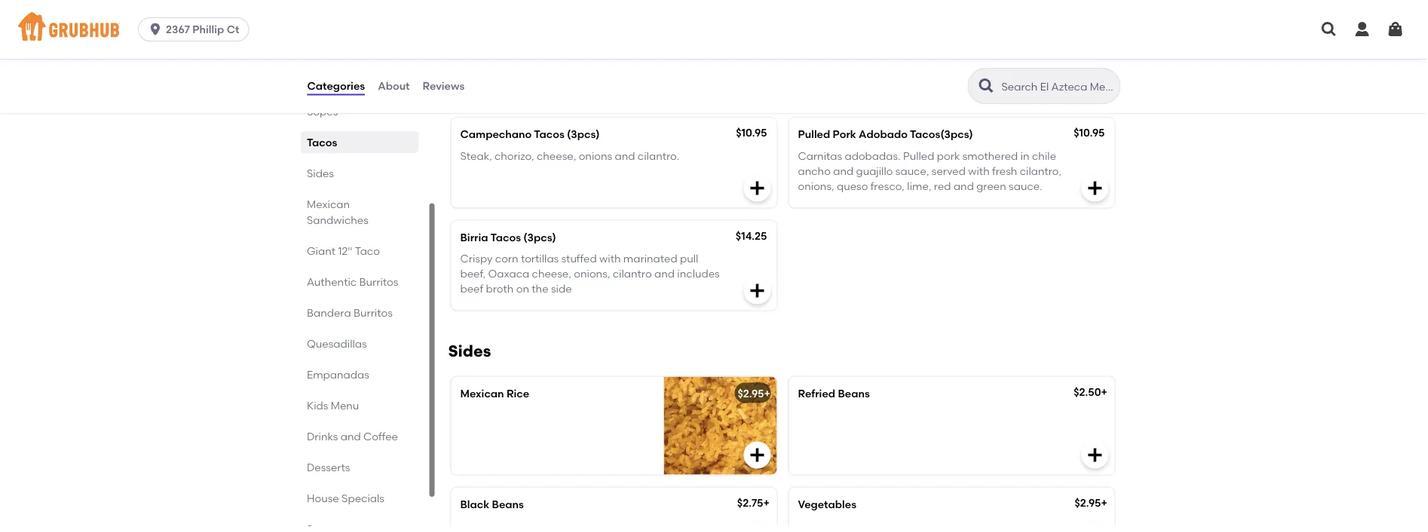 Task type: describe. For each thing, give the bounding box(es) containing it.
giant 12" taco tab
[[307, 243, 412, 259]]

cilantro
[[613, 267, 652, 280]]

1 horizontal spatial $2.95 +
[[1075, 496, 1108, 509]]

sides inside tab
[[307, 167, 334, 179]]

pulled pork adobado tacos(3pcs)
[[798, 128, 973, 141]]

sauce.
[[1009, 180, 1043, 193]]

$10.95 for carnitas adobadas. pulled pork smothered in chile ancho and guajillo sauce, served with fresh cilantro, onions, queso fresco, lime, red and green sauce.
[[1074, 126, 1105, 139]]

with inside carnitas adobadas. pulled pork smothered in chile ancho and guajillo sauce, served with fresh cilantro, onions, queso fresco, lime, red and green sauce.
[[969, 165, 990, 177]]

taco
[[355, 244, 380, 257]]

sides tab
[[307, 165, 412, 181]]

quesadillas tab
[[307, 336, 412, 351]]

svg image inside 2367 phillip ct button
[[148, 22, 163, 37]]

coffee
[[363, 430, 398, 443]]

broth
[[486, 283, 514, 295]]

3 pieces. fresh tilapia with mexican homemade coleslaw in flour tortilla. button
[[789, 7, 1115, 105]]

pork
[[833, 128, 857, 141]]

mexican sandwiches tab
[[307, 196, 412, 228]]

sauce,
[[896, 165, 930, 177]]

categories button
[[307, 59, 366, 113]]

crispy
[[460, 252, 493, 265]]

burritos for authentic burritos
[[359, 275, 398, 288]]

fresh
[[846, 38, 873, 51]]

3 pieces. fresh tilapia with mexican homemade coleslaw in flour tortilla.
[[798, 38, 1040, 67]]

carnitas
[[798, 149, 843, 162]]

$2.50
[[1074, 385, 1101, 398]]

tilapia
[[875, 38, 908, 51]]

house specials tab
[[307, 490, 412, 506]]

burritos for bandera burritos
[[353, 306, 392, 319]]

cilantro.
[[638, 149, 680, 162]]

mexican rice
[[460, 387, 530, 400]]

tortilla. inside 3 pieces. fresh tilapia with mexican homemade coleslaw in flour tortilla.
[[882, 54, 918, 67]]

and inside crispy corn tortillas stuffed with marinated pull beef, oaxaca cheese, onions, cilantro and includes beef broth on the side
[[655, 267, 675, 280]]

reviews
[[423, 79, 465, 92]]

drinks and coffee
[[307, 430, 398, 443]]

$10.95 for steak, chorizo, cheese, onions and cilantro.
[[736, 126, 767, 139]]

mexican inside mexican sandwiches
[[307, 198, 350, 210]]

drinks
[[307, 430, 338, 443]]

tortilla. inside the 3 pieces. mexican homemade coleslaw in flour tortilla.
[[545, 54, 580, 67]]

mexican inside the 3 pieces. mexican homemade coleslaw in flour tortilla.
[[508, 38, 551, 51]]

pork
[[937, 149, 960, 162]]

about
[[378, 79, 410, 92]]

on
[[516, 283, 529, 295]]

$2.75
[[737, 496, 764, 509]]

authentic burritos tab
[[307, 274, 412, 290]]

and right onions
[[615, 149, 635, 162]]

in inside 3 pieces. fresh tilapia with mexican homemade coleslaw in flour tortilla.
[[845, 54, 854, 67]]

(3pcs) for birria tacos (3pcs)
[[524, 231, 556, 243]]

menu
[[331, 399, 359, 412]]

bandera burritos
[[307, 306, 392, 319]]

onions
[[579, 149, 613, 162]]

kids menu tab
[[307, 397, 412, 413]]

reviews button
[[422, 59, 466, 113]]

+ for black beans
[[764, 496, 770, 509]]

2367 phillip ct
[[166, 23, 239, 36]]

lime,
[[908, 180, 932, 193]]

$2.75 +
[[737, 496, 770, 509]]

chorizo,
[[495, 149, 534, 162]]

queso
[[837, 180, 868, 193]]

$14.25
[[736, 229, 767, 242]]

pulled inside carnitas adobadas. pulled pork smothered in chile ancho and guajillo sauce, served with fresh cilantro, onions, queso fresco, lime, red and green sauce.
[[903, 149, 935, 162]]

giant
[[307, 244, 335, 257]]

adobadas.
[[845, 149, 901, 162]]

oaxaca
[[488, 267, 530, 280]]

beans for black beans
[[492, 498, 524, 510]]

coleslaw inside the 3 pieces. mexican homemade coleslaw in flour tortilla.
[[460, 54, 505, 67]]

steak, chorizo, cheese, onions and cilantro.
[[460, 149, 680, 162]]

side
[[551, 283, 572, 295]]

bandera
[[307, 306, 351, 319]]

quesadillas
[[307, 337, 367, 350]]

1 vertical spatial $2.95
[[1075, 496, 1101, 509]]

refried
[[798, 387, 836, 400]]

ct
[[227, 23, 239, 36]]

in for adobadas.
[[1021, 149, 1030, 162]]

sopes
[[307, 105, 338, 118]]

birria tacos (3pcs)
[[460, 231, 556, 243]]

0 vertical spatial pulled
[[798, 128, 831, 141]]

pieces. for fresh
[[807, 38, 843, 51]]

authentic burritos
[[307, 275, 398, 288]]

birria
[[460, 231, 488, 243]]

mexican sandwiches
[[307, 198, 368, 226]]

search icon image
[[978, 77, 996, 95]]

3 pieces. mexican homemade coleslaw in flour tortilla.
[[460, 38, 613, 67]]

phillip
[[193, 23, 224, 36]]

black
[[460, 498, 490, 510]]

beans for refried beans
[[838, 387, 870, 400]]

0 horizontal spatial $2.95 +
[[738, 387, 771, 400]]

3 pieces. mexican homemade coleslaw in flour tortilla. button
[[451, 7, 777, 105]]

authentic
[[307, 275, 356, 288]]

and inside tab
[[340, 430, 361, 443]]

drinks and coffee tab
[[307, 428, 412, 444]]

3 for 3 pieces. mexican homemade coleslaw in flour tortilla.
[[460, 38, 467, 51]]

svg image up '$2.75 +'
[[749, 446, 767, 464]]

chile
[[1032, 149, 1057, 162]]

about button
[[377, 59, 411, 113]]



Task type: locate. For each thing, give the bounding box(es) containing it.
1 $10.95 from the left
[[736, 126, 767, 139]]

tacos for campechano
[[534, 128, 565, 141]]

0 horizontal spatial (3pcs)
[[524, 231, 556, 243]]

tacos up steak, chorizo, cheese, onions and cilantro.
[[534, 128, 565, 141]]

1 horizontal spatial beans
[[838, 387, 870, 400]]

with for 3 pieces. fresh tilapia with mexican homemade coleslaw in flour tortilla.
[[910, 38, 932, 51]]

0 horizontal spatial in
[[508, 54, 517, 67]]

2 flour from the left
[[857, 54, 880, 67]]

2 coleslaw from the left
[[798, 54, 843, 67]]

onions, inside crispy corn tortillas stuffed with marinated pull beef, oaxaca cheese, onions, cilantro and includes beef broth on the side
[[574, 267, 610, 280]]

sides up mexican sandwiches
[[307, 167, 334, 179]]

+
[[1101, 385, 1108, 398], [764, 387, 771, 400], [764, 496, 770, 509], [1101, 496, 1108, 509]]

0 horizontal spatial pulled
[[798, 128, 831, 141]]

pulled up sauce,
[[903, 149, 935, 162]]

flour inside the 3 pieces. mexican homemade coleslaw in flour tortilla.
[[519, 54, 542, 67]]

the
[[532, 283, 549, 295]]

with inside crispy corn tortillas stuffed with marinated pull beef, oaxaca cheese, onions, cilantro and includes beef broth on the side
[[600, 252, 621, 265]]

in
[[508, 54, 517, 67], [845, 54, 854, 67], [1021, 149, 1030, 162]]

1 horizontal spatial in
[[845, 54, 854, 67]]

tortillas
[[521, 252, 559, 265]]

and right red
[[954, 180, 974, 193]]

sandwiches
[[307, 213, 368, 226]]

tacos down sopes
[[307, 136, 337, 149]]

3 left fresh
[[798, 38, 804, 51]]

homemade inside 3 pieces. fresh tilapia with mexican homemade coleslaw in flour tortilla.
[[980, 38, 1040, 51]]

red
[[934, 180, 951, 193]]

0 horizontal spatial pieces.
[[469, 38, 505, 51]]

carnitas adobadas. pulled pork smothered in chile ancho and guajillo sauce, served with fresh cilantro, onions, queso fresco, lime, red and green sauce.
[[798, 149, 1062, 193]]

svg image right sauce.
[[1086, 179, 1104, 197]]

vegetables
[[798, 498, 857, 510]]

and right the drinks
[[340, 430, 361, 443]]

svg image down $2.50 +
[[1086, 446, 1104, 464]]

2 $10.95 from the left
[[1074, 126, 1105, 139]]

$2.50 +
[[1074, 385, 1108, 398]]

cheese, up side
[[532, 267, 572, 280]]

tacos for birria
[[491, 231, 521, 243]]

kids menu
[[307, 399, 359, 412]]

cheese,
[[537, 149, 576, 162], [532, 267, 572, 280]]

3 inside 3 pieces. fresh tilapia with mexican homemade coleslaw in flour tortilla.
[[798, 38, 804, 51]]

1 horizontal spatial homemade
[[980, 38, 1040, 51]]

guajillo
[[856, 165, 893, 177]]

and down marinated
[[655, 267, 675, 280]]

0 horizontal spatial $2.95
[[738, 387, 764, 400]]

1 horizontal spatial with
[[910, 38, 932, 51]]

beans right refried
[[838, 387, 870, 400]]

1 vertical spatial sides
[[448, 341, 491, 360]]

$2.95 +
[[738, 387, 771, 400], [1075, 496, 1108, 509]]

0 horizontal spatial tortilla.
[[545, 54, 580, 67]]

mexican inside 3 pieces. fresh tilapia with mexican homemade coleslaw in flour tortilla.
[[934, 38, 977, 51]]

with right tilapia at top right
[[910, 38, 932, 51]]

2 vertical spatial with
[[600, 252, 621, 265]]

svg image for $14.25
[[749, 282, 767, 300]]

1 horizontal spatial pulled
[[903, 149, 935, 162]]

pieces. for mexican
[[469, 38, 505, 51]]

1 vertical spatial onions,
[[574, 267, 610, 280]]

0 horizontal spatial coleslaw
[[460, 54, 505, 67]]

campechano tacos (3pcs)
[[460, 128, 600, 141]]

flour
[[519, 54, 542, 67], [857, 54, 880, 67]]

2 horizontal spatial in
[[1021, 149, 1030, 162]]

1 homemade from the left
[[553, 38, 613, 51]]

0 horizontal spatial flour
[[519, 54, 542, 67]]

pieces. inside 3 pieces. fresh tilapia with mexican homemade coleslaw in flour tortilla.
[[807, 38, 843, 51]]

in for pieces.
[[508, 54, 517, 67]]

specials
[[341, 492, 384, 505]]

onions, inside carnitas adobadas. pulled pork smothered in chile ancho and guajillo sauce, served with fresh cilantro, onions, queso fresco, lime, red and green sauce.
[[798, 180, 835, 193]]

homemade inside the 3 pieces. mexican homemade coleslaw in flour tortilla.
[[553, 38, 613, 51]]

0 vertical spatial (3pcs)
[[567, 128, 600, 141]]

(3pcs) up onions
[[567, 128, 600, 141]]

crispy corn tortillas stuffed with marinated pull beef, oaxaca cheese, onions, cilantro and includes beef broth on the side
[[460, 252, 720, 295]]

0 horizontal spatial beans
[[492, 498, 524, 510]]

onions, down ancho
[[798, 180, 835, 193]]

sides up mexican rice
[[448, 341, 491, 360]]

0 horizontal spatial $10.95
[[736, 126, 767, 139]]

0 horizontal spatial onions,
[[574, 267, 610, 280]]

burritos inside "tab"
[[359, 275, 398, 288]]

(3pcs)
[[567, 128, 600, 141], [524, 231, 556, 243]]

in left chile
[[1021, 149, 1030, 162]]

0 horizontal spatial 3
[[460, 38, 467, 51]]

with down smothered
[[969, 165, 990, 177]]

tacos
[[534, 128, 565, 141], [307, 136, 337, 149], [491, 231, 521, 243]]

2367
[[166, 23, 190, 36]]

1 horizontal spatial sides
[[448, 341, 491, 360]]

beans
[[838, 387, 870, 400], [492, 498, 524, 510]]

flour inside 3 pieces. fresh tilapia with mexican homemade coleslaw in flour tortilla.
[[857, 54, 880, 67]]

1 horizontal spatial onions,
[[798, 180, 835, 193]]

$2.95
[[738, 387, 764, 400], [1075, 496, 1101, 509]]

1 horizontal spatial pieces.
[[807, 38, 843, 51]]

mexican rice image
[[664, 377, 777, 475]]

bandera burritos tab
[[307, 305, 412, 321]]

+ for refried beans
[[1101, 385, 1108, 398]]

1 horizontal spatial $2.95
[[1075, 496, 1101, 509]]

1 horizontal spatial flour
[[857, 54, 880, 67]]

with up cilantro
[[600, 252, 621, 265]]

1 coleslaw from the left
[[460, 54, 505, 67]]

refried beans
[[798, 387, 870, 400]]

1 vertical spatial pulled
[[903, 149, 935, 162]]

1 horizontal spatial 3
[[798, 38, 804, 51]]

in inside carnitas adobadas. pulled pork smothered in chile ancho and guajillo sauce, served with fresh cilantro, onions, queso fresco, lime, red and green sauce.
[[1021, 149, 1030, 162]]

with for crispy corn tortillas stuffed with marinated pull beef, oaxaca cheese, onions, cilantro and includes beef broth on the side
[[600, 252, 621, 265]]

pull
[[680, 252, 699, 265]]

main navigation navigation
[[0, 0, 1428, 59]]

1 3 from the left
[[460, 38, 467, 51]]

0 vertical spatial cheese,
[[537, 149, 576, 162]]

and up queso
[[834, 165, 854, 177]]

2 horizontal spatial with
[[969, 165, 990, 177]]

cilantro,
[[1020, 165, 1062, 177]]

beef
[[460, 283, 484, 295]]

beans right black
[[492, 498, 524, 510]]

marinated
[[624, 252, 678, 265]]

0 vertical spatial sides
[[307, 167, 334, 179]]

shrimp tacos image
[[664, 7, 777, 105]]

+ for vegetables
[[1101, 496, 1108, 509]]

1 flour from the left
[[519, 54, 542, 67]]

desserts
[[307, 461, 350, 474]]

adobado
[[859, 128, 908, 141]]

empanadas
[[307, 368, 369, 381]]

2 tortilla. from the left
[[882, 54, 918, 67]]

3 up reviews
[[460, 38, 467, 51]]

pulled
[[798, 128, 831, 141], [903, 149, 935, 162]]

0 horizontal spatial with
[[600, 252, 621, 265]]

2 pieces. from the left
[[807, 38, 843, 51]]

smothered
[[963, 149, 1018, 162]]

house specials
[[307, 492, 384, 505]]

2 horizontal spatial tacos
[[534, 128, 565, 141]]

pulled up "carnitas"
[[798, 128, 831, 141]]

1 vertical spatial beans
[[492, 498, 524, 510]]

3
[[460, 38, 467, 51], [798, 38, 804, 51]]

1 horizontal spatial $10.95
[[1074, 126, 1105, 139]]

2 homemade from the left
[[980, 38, 1040, 51]]

2 3 from the left
[[798, 38, 804, 51]]

in inside the 3 pieces. mexican homemade coleslaw in flour tortilla.
[[508, 54, 517, 67]]

mexican
[[508, 38, 551, 51], [934, 38, 977, 51], [307, 198, 350, 210], [460, 387, 504, 400]]

flour down fresh
[[857, 54, 880, 67]]

3 for 3 pieces. fresh tilapia with mexican homemade coleslaw in flour tortilla.
[[798, 38, 804, 51]]

giant 12" taco
[[307, 244, 380, 257]]

1 vertical spatial cheese,
[[532, 267, 572, 280]]

and
[[615, 149, 635, 162], [834, 165, 854, 177], [954, 180, 974, 193], [655, 267, 675, 280], [340, 430, 361, 443]]

12"
[[338, 244, 352, 257]]

in right reviews button
[[508, 54, 517, 67]]

svg image
[[1086, 179, 1104, 197], [749, 282, 767, 300], [749, 446, 767, 464], [1086, 446, 1104, 464]]

tacos up corn
[[491, 231, 521, 243]]

svg image down $14.25
[[749, 282, 767, 300]]

1 vertical spatial burritos
[[353, 306, 392, 319]]

0 vertical spatial with
[[910, 38, 932, 51]]

svg image
[[1321, 20, 1339, 38], [1354, 20, 1372, 38], [1387, 20, 1405, 38], [148, 22, 163, 37], [1086, 76, 1104, 94], [749, 179, 767, 197]]

burritos down taco
[[359, 275, 398, 288]]

beef,
[[460, 267, 486, 280]]

tab
[[307, 521, 412, 527]]

served
[[932, 165, 966, 177]]

coleslaw inside 3 pieces. fresh tilapia with mexican homemade coleslaw in flour tortilla.
[[798, 54, 843, 67]]

tortilla.
[[545, 54, 580, 67], [882, 54, 918, 67]]

0 vertical spatial burritos
[[359, 275, 398, 288]]

2367 phillip ct button
[[138, 17, 255, 41]]

0 vertical spatial onions,
[[798, 180, 835, 193]]

rice
[[507, 387, 530, 400]]

onions, down stuffed
[[574, 267, 610, 280]]

1 vertical spatial (3pcs)
[[524, 231, 556, 243]]

cheese, down campechano tacos (3pcs)
[[537, 149, 576, 162]]

onions,
[[798, 180, 835, 193], [574, 267, 610, 280]]

burritos down authentic burritos "tab"
[[353, 306, 392, 319]]

ancho
[[798, 165, 831, 177]]

svg image for $10.95
[[1086, 179, 1104, 197]]

corn
[[495, 252, 519, 265]]

black beans
[[460, 498, 524, 510]]

tacos inside tacos tab
[[307, 136, 337, 149]]

fresco,
[[871, 180, 905, 193]]

flour up campechano tacos (3pcs)
[[519, 54, 542, 67]]

1 horizontal spatial tacos
[[491, 231, 521, 243]]

house
[[307, 492, 339, 505]]

Search El Azteca Mexican Restaurant-Mahwah search field
[[1000, 79, 1116, 94]]

0 vertical spatial beans
[[838, 387, 870, 400]]

0 horizontal spatial tacos
[[307, 136, 337, 149]]

categories
[[307, 79, 365, 92]]

svg image for $2.50
[[1086, 446, 1104, 464]]

1 horizontal spatial coleslaw
[[798, 54, 843, 67]]

fresh
[[993, 165, 1018, 177]]

tacos tab
[[307, 134, 412, 150]]

1 tortilla. from the left
[[545, 54, 580, 67]]

in down fresh
[[845, 54, 854, 67]]

pieces. inside the 3 pieces. mexican homemade coleslaw in flour tortilla.
[[469, 38, 505, 51]]

cheese, inside crispy corn tortillas stuffed with marinated pull beef, oaxaca cheese, onions, cilantro and includes beef broth on the side
[[532, 267, 572, 280]]

desserts tab
[[307, 459, 412, 475]]

0 vertical spatial $2.95 +
[[738, 387, 771, 400]]

tacos(3pcs)
[[910, 128, 973, 141]]

stuffed
[[562, 252, 597, 265]]

empanadas tab
[[307, 367, 412, 382]]

1 horizontal spatial (3pcs)
[[567, 128, 600, 141]]

sides
[[307, 167, 334, 179], [448, 341, 491, 360]]

(3pcs) up tortillas
[[524, 231, 556, 243]]

kids
[[307, 399, 328, 412]]

1 pieces. from the left
[[469, 38, 505, 51]]

1 horizontal spatial tortilla.
[[882, 54, 918, 67]]

1 vertical spatial $2.95 +
[[1075, 496, 1108, 509]]

burritos
[[359, 275, 398, 288], [353, 306, 392, 319]]

burritos inside tab
[[353, 306, 392, 319]]

campechano
[[460, 128, 532, 141]]

with inside 3 pieces. fresh tilapia with mexican homemade coleslaw in flour tortilla.
[[910, 38, 932, 51]]

sopes tab
[[307, 103, 412, 119]]

0 horizontal spatial sides
[[307, 167, 334, 179]]

steak,
[[460, 149, 492, 162]]

3 inside the 3 pieces. mexican homemade coleslaw in flour tortilla.
[[460, 38, 467, 51]]

0 vertical spatial $2.95
[[738, 387, 764, 400]]

1 vertical spatial with
[[969, 165, 990, 177]]

coleslaw
[[460, 54, 505, 67], [798, 54, 843, 67]]

(3pcs) for campechano tacos (3pcs)
[[567, 128, 600, 141]]

green
[[977, 180, 1007, 193]]

0 horizontal spatial homemade
[[553, 38, 613, 51]]

includes
[[677, 267, 720, 280]]



Task type: vqa. For each thing, say whether or not it's contained in the screenshot.
Picks Caret left icon
no



